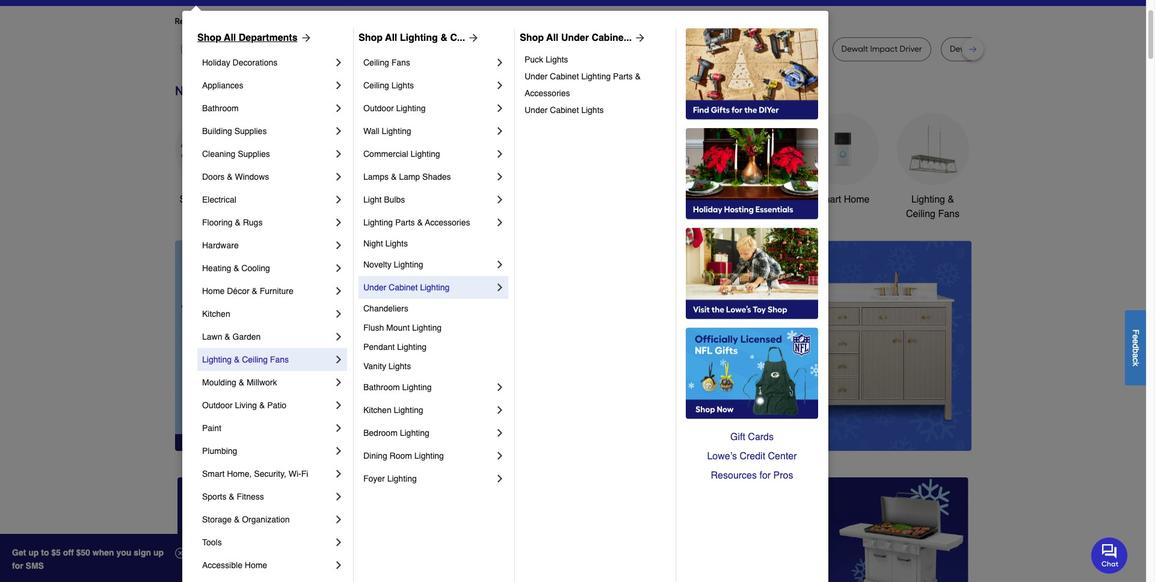 Task type: describe. For each thing, give the bounding box(es) containing it.
dewalt for dewalt drill bit
[[316, 44, 343, 54]]

dewalt drill bit set
[[950, 44, 1020, 54]]

driver for impact driver bit
[[509, 44, 532, 54]]

ceiling inside the ceiling fans link
[[364, 58, 389, 67]]

holiday hosting essentials. image
[[686, 128, 819, 220]]

heating
[[202, 264, 231, 273]]

chevron right image for moulding & millwork
[[333, 377, 345, 389]]

under cabinet lighting link
[[364, 276, 494, 299]]

plumbing link
[[202, 440, 333, 463]]

0 horizontal spatial lighting & ceiling fans
[[202, 355, 289, 365]]

arrow left image
[[399, 346, 411, 358]]

smart home, security, wi-fi link
[[202, 463, 333, 486]]

0 horizontal spatial tools
[[202, 538, 222, 548]]

chevron right image for lamps & lamp shades
[[494, 171, 506, 183]]

dewalt for dewalt drill bit set
[[950, 44, 977, 54]]

chevron right image for kitchen
[[333, 308, 345, 320]]

outdoor tools & equipment link
[[626, 113, 698, 221]]

cabinet for under cabinet lighting
[[389, 283, 418, 293]]

1 horizontal spatial bathroom link
[[717, 113, 789, 207]]

lights down under cabinet lighting parts & accessories link
[[581, 105, 604, 115]]

ceiling inside ceiling lights link
[[364, 81, 389, 90]]

building supplies
[[202, 126, 267, 136]]

officially licensed n f l gifts. shop now. image
[[686, 328, 819, 419]]

puck lights link
[[525, 51, 667, 68]]

chevron right image for lighting parts & accessories
[[494, 217, 506, 229]]

c...
[[450, 33, 465, 43]]

more suggestions for you link
[[308, 16, 415, 28]]

k
[[1131, 362, 1141, 366]]

up to 35 percent off select small appliances. image
[[448, 478, 699, 583]]

lighting parts & accessories link
[[364, 211, 494, 234]]

kitchen lighting
[[364, 406, 423, 415]]

sign
[[134, 548, 151, 558]]

organization
[[242, 515, 290, 525]]

chevron right image for dining room lighting
[[494, 450, 506, 462]]

scroll to item #2 image
[[648, 430, 676, 434]]

under for under cabinet lights
[[525, 105, 548, 115]]

foyer
[[364, 474, 385, 484]]

cleaning supplies link
[[202, 143, 333, 166]]

commercial
[[364, 149, 408, 159]]

moulding & millwork
[[202, 378, 277, 388]]

under cabinet lights link
[[525, 102, 667, 119]]

1 horizontal spatial tools link
[[355, 113, 428, 207]]

bathroom lighting
[[364, 383, 432, 392]]

light
[[364, 195, 382, 205]]

outdoor for outdoor lighting
[[364, 104, 394, 113]]

chevron right image for paint
[[333, 423, 345, 435]]

$50
[[76, 548, 90, 558]]

chevron right image for kitchen lighting
[[494, 404, 506, 416]]

arrow right image for shop all under cabine...
[[632, 32, 646, 44]]

shop all lighting & c... link
[[359, 31, 480, 45]]

chat invite button image
[[1092, 537, 1128, 574]]

chevron right image for home décor & furniture
[[333, 285, 345, 297]]

c
[[1131, 358, 1141, 362]]

chevron right image for cleaning supplies
[[333, 148, 345, 160]]

off
[[63, 548, 74, 558]]

outdoor lighting
[[364, 104, 426, 113]]

chevron right image for electrical
[[333, 194, 345, 206]]

chevron right image for appliances
[[333, 79, 345, 91]]

foyer lighting
[[364, 474, 417, 484]]

shop all under cabine...
[[520, 33, 632, 43]]

decorations for christmas
[[456, 209, 507, 220]]

impact for impact driver bit
[[480, 44, 507, 54]]

flooring & rugs
[[202, 218, 263, 228]]

appliances
[[202, 81, 243, 90]]

bedroom lighting link
[[364, 422, 494, 445]]

vanity
[[364, 362, 386, 371]]

lights for night lights
[[386, 239, 408, 249]]

lighting inside under cabinet lighting parts & accessories
[[581, 72, 611, 81]]

$5
[[51, 548, 61, 558]]

chevron right image for ceiling fans
[[494, 57, 506, 69]]

get up to 2 free select tools or batteries when you buy 1 with select purchases. image
[[177, 478, 428, 583]]

accessible home link
[[202, 554, 333, 577]]

light bulbs link
[[364, 188, 494, 211]]

light bulbs
[[364, 195, 405, 205]]

ceiling inside lighting & ceiling fans
[[906, 209, 936, 220]]

foyer lighting link
[[364, 468, 494, 491]]

for inside more suggestions for you link
[[379, 16, 389, 26]]

cabinet for under cabinet lighting parts & accessories
[[550, 72, 579, 81]]

home,
[[227, 469, 252, 479]]

pendant lighting
[[364, 342, 427, 352]]

chevron right image for wall lighting
[[494, 125, 506, 137]]

lights for vanity lights
[[389, 362, 411, 371]]

1 vertical spatial home
[[202, 286, 225, 296]]

2 horizontal spatial bathroom
[[732, 194, 774, 205]]

2 horizontal spatial arrow right image
[[949, 346, 961, 358]]

to
[[41, 548, 49, 558]]

under down 'recommended searches for you' heading
[[561, 33, 589, 43]]

all for under
[[547, 33, 559, 43]]

accessible
[[202, 561, 243, 571]]

night lights link
[[364, 234, 506, 253]]

credit
[[740, 451, 766, 462]]

for inside resources for pros link
[[760, 471, 771, 481]]

chevron right image for ceiling lights
[[494, 79, 506, 91]]

outdoor for outdoor tools & equipment
[[628, 194, 663, 205]]

bit for impact driver bit
[[534, 44, 544, 54]]

for up departments
[[272, 16, 283, 26]]

for inside get up to $5 off $50 when you sign up for sms
[[12, 562, 23, 571]]

chevron right image for commercial lighting
[[494, 148, 506, 160]]

lighting inside 'link'
[[400, 33, 438, 43]]

f e e d b a c k
[[1131, 329, 1141, 366]]

novelty
[[364, 260, 392, 270]]

chevron right image for bedroom lighting
[[494, 427, 506, 439]]

rugs
[[243, 218, 263, 228]]

moulding & millwork link
[[202, 371, 333, 394]]

0 horizontal spatial fans
[[270, 355, 289, 365]]

scroll to item #3 image
[[676, 430, 705, 434]]

lamp
[[399, 172, 420, 182]]

flush mount lighting
[[364, 323, 442, 333]]

home for smart home
[[844, 194, 870, 205]]

bedroom
[[364, 429, 398, 438]]

chevron right image for tools
[[333, 537, 345, 549]]

hardware
[[202, 241, 239, 250]]

scroll to item #5 element
[[734, 428, 766, 436]]

wi-
[[289, 469, 301, 479]]

wall lighting
[[364, 126, 411, 136]]

up to 30 percent off select grills and accessories. image
[[718, 478, 969, 583]]

outdoor living & patio link
[[202, 394, 333, 417]]

chevron right image for smart home, security, wi-fi
[[333, 468, 345, 480]]

lamps & lamp shades
[[364, 172, 451, 182]]

arrow right image
[[465, 32, 480, 44]]

puck lights
[[525, 55, 568, 64]]

outdoor for outdoor living & patio
[[202, 401, 233, 410]]

suggestions
[[330, 16, 377, 26]]

you for more suggestions for you
[[391, 16, 405, 26]]

chevron right image for outdoor lighting
[[494, 102, 506, 114]]

garden
[[233, 332, 261, 342]]

home for accessible home
[[245, 561, 267, 571]]

deals
[[218, 194, 242, 205]]

shop all departments
[[197, 33, 298, 43]]

searches
[[235, 16, 270, 26]]

all for deals
[[205, 194, 215, 205]]

kitchen for kitchen lighting
[[364, 406, 392, 415]]

storage
[[202, 515, 232, 525]]

appliances link
[[202, 74, 333, 97]]

dewalt for dewalt drill
[[691, 44, 718, 54]]

dining room lighting link
[[364, 445, 494, 468]]

kitchen lighting link
[[364, 399, 494, 422]]

cabine...
[[592, 33, 632, 43]]

paint link
[[202, 417, 333, 440]]

dining
[[364, 451, 387, 461]]

1 vertical spatial fans
[[939, 209, 960, 220]]

chevron right image for under cabinet lighting
[[494, 282, 506, 294]]

1 up from the left
[[28, 548, 39, 558]]

ceiling lights
[[364, 81, 414, 90]]

chevron right image for building supplies
[[333, 125, 345, 137]]

chandeliers
[[364, 304, 408, 314]]

f
[[1131, 329, 1141, 335]]

night
[[364, 239, 383, 249]]

drill for dewalt drill
[[720, 44, 734, 54]]

lighting inside 'link'
[[411, 149, 440, 159]]

lighting inside "link"
[[394, 406, 423, 415]]

electrical link
[[202, 188, 333, 211]]

under for under cabinet lighting parts & accessories
[[525, 72, 548, 81]]

sms
[[26, 562, 44, 571]]

new deals every day during 25 days of deals image
[[175, 81, 972, 101]]

heating & cooling
[[202, 264, 270, 273]]

shop all deals link
[[175, 113, 247, 207]]

christmas
[[460, 194, 503, 205]]

impact for impact driver
[[762, 44, 789, 54]]



Task type: locate. For each thing, give the bounding box(es) containing it.
bathroom lighting link
[[364, 376, 494, 399]]

kitchen for kitchen
[[202, 309, 230, 319]]

3 bit from the left
[[995, 44, 1005, 54]]

accessible home
[[202, 561, 267, 571]]

1 horizontal spatial decorations
[[456, 209, 507, 220]]

parts inside under cabinet lighting parts & accessories
[[613, 72, 633, 81]]

2 vertical spatial home
[[245, 561, 267, 571]]

shop for shop all departments
[[197, 33, 221, 43]]

0 horizontal spatial accessories
[[425, 218, 470, 228]]

shop for shop all lighting & c...
[[359, 33, 383, 43]]

0 horizontal spatial decorations
[[233, 58, 278, 67]]

e up d
[[1131, 335, 1141, 339]]

dining room lighting
[[364, 451, 444, 461]]

decorations down christmas
[[456, 209, 507, 220]]

2 horizontal spatial home
[[844, 194, 870, 205]]

0 vertical spatial bathroom
[[202, 104, 239, 113]]

1 bit from the left
[[362, 44, 371, 54]]

2 vertical spatial bathroom
[[364, 383, 400, 392]]

0 horizontal spatial bathroom link
[[202, 97, 333, 120]]

0 horizontal spatial home
[[202, 286, 225, 296]]

1 vertical spatial bathroom
[[732, 194, 774, 205]]

lighting & ceiling fans
[[906, 194, 960, 220], [202, 355, 289, 365]]

1 shop from the left
[[197, 33, 221, 43]]

& inside "link"
[[235, 218, 241, 228]]

bit up puck at the left top of page
[[534, 44, 544, 54]]

chevron right image for sports & fitness
[[333, 491, 345, 503]]

tools
[[380, 194, 403, 205], [665, 194, 688, 205], [202, 538, 222, 548]]

pendant
[[364, 342, 395, 352]]

decorations for holiday
[[233, 58, 278, 67]]

3 dewalt from the left
[[842, 44, 869, 54]]

dewalt impact driver
[[842, 44, 923, 54]]

gift cards link
[[686, 428, 819, 447]]

all inside 'link'
[[385, 33, 397, 43]]

flooring & rugs link
[[202, 211, 333, 234]]

puck
[[525, 55, 544, 64]]

1 horizontal spatial parts
[[613, 72, 633, 81]]

1 vertical spatial lighting & ceiling fans link
[[202, 348, 333, 371]]

chevron right image for foyer lighting
[[494, 473, 506, 485]]

you up shop all lighting & c...
[[391, 16, 405, 26]]

fans inside the ceiling fans link
[[392, 58, 410, 67]]

find gifts for the diyer. image
[[686, 28, 819, 120]]

recommended searches for you heading
[[175, 16, 972, 28]]

chevron right image for lawn & garden
[[333, 331, 345, 343]]

chevron right image for hardware
[[333, 240, 345, 252]]

0 vertical spatial home
[[844, 194, 870, 205]]

commercial lighting link
[[364, 143, 494, 166]]

scroll to item #4 image
[[705, 430, 734, 434]]

up left to
[[28, 548, 39, 558]]

windows
[[235, 172, 269, 182]]

1 vertical spatial smart
[[202, 469, 225, 479]]

lights up outdoor lighting
[[392, 81, 414, 90]]

all
[[224, 33, 236, 43], [385, 33, 397, 43], [547, 33, 559, 43], [205, 194, 215, 205]]

driver
[[509, 44, 532, 54], [792, 44, 814, 54], [900, 44, 923, 54]]

supplies up cleaning supplies
[[235, 126, 267, 136]]

ceiling fans link
[[364, 51, 494, 74]]

3 shop from the left
[[520, 33, 544, 43]]

holiday
[[202, 58, 230, 67]]

all up ceiling fans
[[385, 33, 397, 43]]

dewalt drill
[[691, 44, 734, 54]]

bit for dewalt drill bit
[[362, 44, 371, 54]]

0 vertical spatial kitchen
[[202, 309, 230, 319]]

kitchen inside "link"
[[364, 406, 392, 415]]

for down get
[[12, 562, 23, 571]]

1 horizontal spatial outdoor
[[364, 104, 394, 113]]

chevron right image for heating & cooling
[[333, 262, 345, 274]]

cleaning
[[202, 149, 235, 159]]

shop these last-minute gifts. $99 or less. quantities are limited and won't last. image
[[175, 241, 369, 451]]

ceiling lights link
[[364, 74, 494, 97]]

2 you from the left
[[391, 16, 405, 26]]

fi
[[301, 469, 308, 479]]

0 vertical spatial tools link
[[355, 113, 428, 207]]

1 you from the left
[[284, 16, 298, 26]]

parts down puck lights link
[[613, 72, 633, 81]]

cabinet for under cabinet lights
[[550, 105, 579, 115]]

0 vertical spatial smart
[[816, 194, 842, 205]]

room
[[390, 451, 412, 461]]

kitchen up "bedroom"
[[364, 406, 392, 415]]

home
[[844, 194, 870, 205], [202, 286, 225, 296], [245, 561, 267, 571]]

1 vertical spatial supplies
[[238, 149, 270, 159]]

smart home
[[816, 194, 870, 205]]

arrow right image for shop all departments
[[298, 32, 312, 44]]

1 e from the top
[[1131, 335, 1141, 339]]

lights down arrow left image
[[389, 362, 411, 371]]

chevron right image for flooring & rugs
[[333, 217, 345, 229]]

0 horizontal spatial tools link
[[202, 531, 333, 554]]

lights
[[546, 55, 568, 64], [392, 81, 414, 90], [581, 105, 604, 115], [386, 239, 408, 249], [389, 362, 411, 371]]

you for recommended searches for you
[[284, 16, 298, 26]]

cabinet down novelty lighting
[[389, 283, 418, 293]]

0 horizontal spatial bathroom
[[202, 104, 239, 113]]

outdoor lighting link
[[364, 97, 494, 120]]

shop
[[197, 33, 221, 43], [359, 33, 383, 43], [520, 33, 544, 43]]

2 horizontal spatial driver
[[900, 44, 923, 54]]

1 horizontal spatial accessories
[[525, 88, 570, 98]]

fans
[[392, 58, 410, 67], [939, 209, 960, 220], [270, 355, 289, 365]]

cabinet inside under cabinet lighting parts & accessories
[[550, 72, 579, 81]]

1 driver from the left
[[509, 44, 532, 54]]

under inside under cabinet lighting parts & accessories
[[525, 72, 548, 81]]

wall
[[364, 126, 380, 136]]

1 horizontal spatial home
[[245, 561, 267, 571]]

1 horizontal spatial driver
[[792, 44, 814, 54]]

furniture
[[260, 286, 294, 296]]

for left pros
[[760, 471, 771, 481]]

a
[[1131, 353, 1141, 358]]

chevron right image for holiday decorations
[[333, 57, 345, 69]]

drill for dewalt drill bit set
[[979, 44, 993, 54]]

you
[[284, 16, 298, 26], [391, 16, 405, 26]]

tools down "lamps"
[[380, 194, 403, 205]]

2 horizontal spatial drill
[[979, 44, 993, 54]]

1 vertical spatial decorations
[[456, 209, 507, 220]]

1 horizontal spatial drill
[[720, 44, 734, 54]]

chevron right image for doors & windows
[[333, 171, 345, 183]]

2 horizontal spatial bit
[[995, 44, 1005, 54]]

0 horizontal spatial lighting & ceiling fans link
[[202, 348, 333, 371]]

outdoor up "wall" at the left top
[[364, 104, 394, 113]]

bit up ceiling fans
[[362, 44, 371, 54]]

cabinet down "puck lights"
[[550, 72, 579, 81]]

0 vertical spatial lighting & ceiling fans
[[906, 194, 960, 220]]

3 drill from the left
[[979, 44, 993, 54]]

tools inside the outdoor tools & equipment
[[665, 194, 688, 205]]

chevron right image for plumbing
[[333, 445, 345, 457]]

0 horizontal spatial arrow right image
[[298, 32, 312, 44]]

patio
[[267, 401, 287, 410]]

smart for smart home
[[816, 194, 842, 205]]

3 impact from the left
[[871, 44, 898, 54]]

arrow right image
[[298, 32, 312, 44], [632, 32, 646, 44], [949, 346, 961, 358]]

0 horizontal spatial outdoor
[[202, 401, 233, 410]]

arrow right image inside shop all under cabine... link
[[632, 32, 646, 44]]

2 horizontal spatial outdoor
[[628, 194, 663, 205]]

supplies for building supplies
[[235, 126, 267, 136]]

2 horizontal spatial fans
[[939, 209, 960, 220]]

storage & organization link
[[202, 509, 333, 531]]

2 driver from the left
[[792, 44, 814, 54]]

0 vertical spatial decorations
[[233, 58, 278, 67]]

2 vertical spatial cabinet
[[389, 283, 418, 293]]

ceiling fans
[[364, 58, 410, 67]]

holiday decorations
[[202, 58, 278, 67]]

0 horizontal spatial smart
[[202, 469, 225, 479]]

1 horizontal spatial lighting & ceiling fans link
[[897, 113, 969, 221]]

2 drill from the left
[[720, 44, 734, 54]]

0 horizontal spatial bit
[[362, 44, 371, 54]]

2 e from the top
[[1131, 339, 1141, 344]]

decorations
[[233, 58, 278, 67], [456, 209, 507, 220]]

chevron right image for light bulbs
[[494, 194, 506, 206]]

accessories up night lights link
[[425, 218, 470, 228]]

2 bit from the left
[[534, 44, 544, 54]]

1 horizontal spatial you
[[391, 16, 405, 26]]

under cabinet lighting
[[364, 283, 450, 293]]

christmas decorations link
[[446, 113, 518, 221]]

1 impact from the left
[[480, 44, 507, 54]]

shop all lighting & c...
[[359, 33, 465, 43]]

gift
[[731, 432, 746, 443]]

3 driver from the left
[[900, 44, 923, 54]]

parts down bulbs
[[395, 218, 415, 228]]

lights for ceiling lights
[[392, 81, 414, 90]]

drill for dewalt drill bit
[[345, 44, 360, 54]]

smart for smart home, security, wi-fi
[[202, 469, 225, 479]]

outdoor inside the outdoor tools & equipment
[[628, 194, 663, 205]]

d
[[1131, 344, 1141, 349]]

mount
[[386, 323, 410, 333]]

smart home link
[[807, 113, 879, 207]]

bedroom lighting
[[364, 429, 430, 438]]

home décor & furniture link
[[202, 280, 333, 303]]

chevron right image
[[494, 102, 506, 114], [333, 125, 345, 137], [494, 125, 506, 137], [333, 148, 345, 160], [494, 148, 506, 160], [494, 171, 506, 183], [494, 217, 506, 229], [333, 285, 345, 297], [333, 308, 345, 320], [333, 331, 345, 343], [333, 377, 345, 389], [494, 450, 506, 462], [494, 473, 506, 485], [333, 491, 345, 503], [333, 514, 345, 526], [333, 537, 345, 549], [333, 560, 345, 572]]

get up to $5 off $50 when you sign up for sms
[[12, 548, 164, 571]]

shop inside 'link'
[[359, 33, 383, 43]]

2 shop from the left
[[359, 33, 383, 43]]

drill
[[345, 44, 360, 54], [720, 44, 734, 54], [979, 44, 993, 54]]

1 horizontal spatial kitchen
[[364, 406, 392, 415]]

2 up from the left
[[153, 548, 164, 558]]

all down recommended searches for you
[[224, 33, 236, 43]]

0 horizontal spatial you
[[284, 16, 298, 26]]

chevron right image for bathroom
[[333, 102, 345, 114]]

0 horizontal spatial impact
[[480, 44, 507, 54]]

1 horizontal spatial bit
[[534, 44, 544, 54]]

1 horizontal spatial smart
[[816, 194, 842, 205]]

0 horizontal spatial up
[[28, 548, 39, 558]]

1 vertical spatial parts
[[395, 218, 415, 228]]

lights for puck lights
[[546, 55, 568, 64]]

bit left set
[[995, 44, 1005, 54]]

0 horizontal spatial shop
[[197, 33, 221, 43]]

heating & cooling link
[[202, 257, 333, 280]]

sports & fitness
[[202, 492, 264, 502]]

shop up puck at the left top of page
[[520, 33, 544, 43]]

chevron right image for outdoor living & patio
[[333, 400, 345, 412]]

lights right puck at the left top of page
[[546, 55, 568, 64]]

you left the more
[[284, 16, 298, 26]]

smart home, security, wi-fi
[[202, 469, 308, 479]]

1 horizontal spatial arrow right image
[[632, 32, 646, 44]]

visit the lowe's toy shop. image
[[686, 228, 819, 320]]

commercial lighting
[[364, 149, 440, 159]]

sports & fitness link
[[202, 486, 333, 509]]

0 vertical spatial outdoor
[[364, 104, 394, 113]]

all up "puck lights"
[[547, 33, 559, 43]]

chevron right image for lighting & ceiling fans
[[333, 354, 345, 366]]

0 horizontal spatial parts
[[395, 218, 415, 228]]

1 drill from the left
[[345, 44, 360, 54]]

0 vertical spatial cabinet
[[550, 72, 579, 81]]

1 horizontal spatial bathroom
[[364, 383, 400, 392]]

1 vertical spatial accessories
[[425, 218, 470, 228]]

chevron right image
[[333, 57, 345, 69], [494, 57, 506, 69], [333, 79, 345, 91], [494, 79, 506, 91], [333, 102, 345, 114], [333, 171, 345, 183], [333, 194, 345, 206], [494, 194, 506, 206], [333, 217, 345, 229], [333, 240, 345, 252], [494, 259, 506, 271], [333, 262, 345, 274], [494, 282, 506, 294], [333, 354, 345, 366], [494, 382, 506, 394], [333, 400, 345, 412], [494, 404, 506, 416], [333, 423, 345, 435], [494, 427, 506, 439], [333, 445, 345, 457], [333, 468, 345, 480]]

tools up 'equipment'
[[665, 194, 688, 205]]

under for under cabinet lighting
[[364, 283, 386, 293]]

chevron right image for storage & organization
[[333, 514, 345, 526]]

cooling
[[242, 264, 270, 273]]

b
[[1131, 349, 1141, 353]]

1 horizontal spatial lighting & ceiling fans
[[906, 194, 960, 220]]

lights up novelty lighting
[[386, 239, 408, 249]]

arrow right image inside shop all departments link
[[298, 32, 312, 44]]

doors
[[202, 172, 225, 182]]

1 vertical spatial kitchen
[[364, 406, 392, 415]]

accessories up under cabinet lights on the top of page
[[525, 88, 570, 98]]

set
[[1007, 44, 1020, 54]]

kitchen up lawn
[[202, 309, 230, 319]]

shop for shop all under cabine...
[[520, 33, 544, 43]]

1 dewalt from the left
[[316, 44, 343, 54]]

outdoor down moulding
[[202, 401, 233, 410]]

you
[[116, 548, 131, 558]]

supplies up windows
[[238, 149, 270, 159]]

2 dewalt from the left
[[691, 44, 718, 54]]

0 horizontal spatial driver
[[509, 44, 532, 54]]

shop all deals
[[180, 194, 242, 205]]

1 vertical spatial cabinet
[[550, 105, 579, 115]]

sports
[[202, 492, 227, 502]]

1 vertical spatial lighting & ceiling fans
[[202, 355, 289, 365]]

for right suggestions
[[379, 16, 389, 26]]

up to 40 percent off select vanities. plus get free local delivery on select vanities. image
[[389, 241, 972, 452]]

chevron right image for bathroom lighting
[[494, 382, 506, 394]]

vanity lights
[[364, 362, 411, 371]]

cabinet down 'new deals every day during 25 days of deals' "image"
[[550, 105, 579, 115]]

1 horizontal spatial up
[[153, 548, 164, 558]]

all for departments
[[224, 33, 236, 43]]

1 horizontal spatial shop
[[359, 33, 383, 43]]

& inside under cabinet lighting parts & accessories
[[635, 72, 641, 81]]

0 horizontal spatial kitchen
[[202, 309, 230, 319]]

outdoor up 'equipment'
[[628, 194, 663, 205]]

2 horizontal spatial shop
[[520, 33, 544, 43]]

for
[[272, 16, 283, 26], [379, 16, 389, 26], [760, 471, 771, 481], [12, 562, 23, 571]]

recommended searches for you
[[175, 16, 298, 26]]

dewalt
[[316, 44, 343, 54], [691, 44, 718, 54], [842, 44, 869, 54], [950, 44, 977, 54]]

1 horizontal spatial tools
[[380, 194, 403, 205]]

2 horizontal spatial impact
[[871, 44, 898, 54]]

wall lighting link
[[364, 120, 494, 143]]

flush mount lighting link
[[364, 318, 506, 338]]

under cabinet lighting parts & accessories link
[[525, 68, 667, 102]]

under down 'new deals every day during 25 days of deals' "image"
[[525, 105, 548, 115]]

2 vertical spatial fans
[[270, 355, 289, 365]]

2 horizontal spatial tools
[[665, 194, 688, 205]]

0 vertical spatial lighting & ceiling fans link
[[897, 113, 969, 221]]

under down novelty
[[364, 283, 386, 293]]

impact driver
[[762, 44, 814, 54]]

1 horizontal spatial fans
[[392, 58, 410, 67]]

lawn & garden link
[[202, 326, 333, 348]]

shop
[[180, 194, 202, 205]]

bit for dewalt drill bit set
[[995, 44, 1005, 54]]

dewalt for dewalt impact driver
[[842, 44, 869, 54]]

1 horizontal spatial impact
[[762, 44, 789, 54]]

accessories inside under cabinet lighting parts & accessories
[[525, 88, 570, 98]]

0 vertical spatial fans
[[392, 58, 410, 67]]

1 vertical spatial tools link
[[202, 531, 333, 554]]

supplies
[[235, 126, 267, 136], [238, 149, 270, 159]]

shop down recommended
[[197, 33, 221, 43]]

2 vertical spatial outdoor
[[202, 401, 233, 410]]

0 vertical spatial parts
[[613, 72, 633, 81]]

under down puck at the left top of page
[[525, 72, 548, 81]]

lowe's credit center link
[[686, 447, 819, 466]]

decorations down shop all departments link
[[233, 58, 278, 67]]

e up b
[[1131, 339, 1141, 344]]

chevron right image for accessible home
[[333, 560, 345, 572]]

4 dewalt from the left
[[950, 44, 977, 54]]

tools down the storage at bottom
[[202, 538, 222, 548]]

None search field
[[448, 0, 777, 7]]

all for lighting
[[385, 33, 397, 43]]

& inside the outdoor tools & equipment
[[690, 194, 697, 205]]

up right sign
[[153, 548, 164, 558]]

1 vertical spatial outdoor
[[628, 194, 663, 205]]

doors & windows
[[202, 172, 269, 182]]

0 horizontal spatial drill
[[345, 44, 360, 54]]

chevron right image for novelty lighting
[[494, 259, 506, 271]]

0 vertical spatial accessories
[[525, 88, 570, 98]]

shop down more suggestions for you link
[[359, 33, 383, 43]]

driver for impact driver
[[792, 44, 814, 54]]

supplies for cleaning supplies
[[238, 149, 270, 159]]

novelty lighting link
[[364, 253, 494, 276]]

0 vertical spatial supplies
[[235, 126, 267, 136]]

2 impact from the left
[[762, 44, 789, 54]]

all right shop
[[205, 194, 215, 205]]



Task type: vqa. For each thing, say whether or not it's contained in the screenshot.
Shape
no



